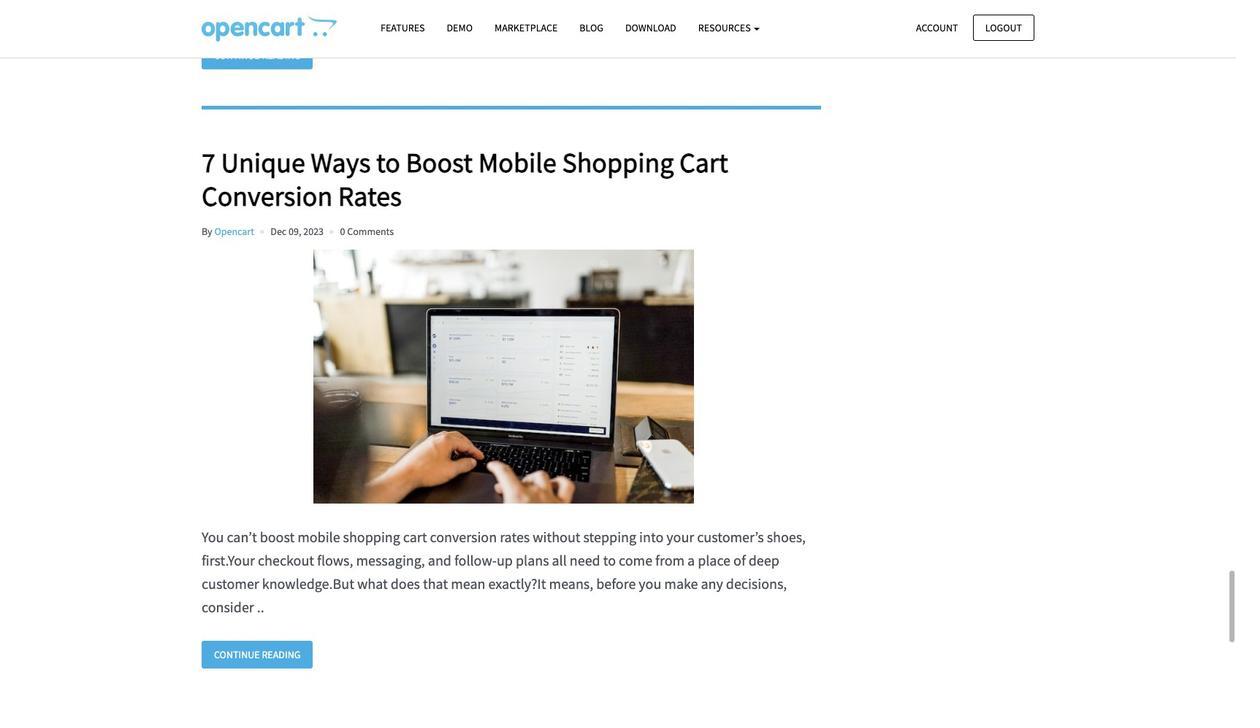 Task type: locate. For each thing, give the bounding box(es) containing it.
plans
[[516, 551, 549, 570]]

reading
[[262, 49, 301, 62], [262, 649, 301, 662]]

first.your
[[202, 551, 255, 570]]

0
[[340, 225, 345, 238]]

continue
[[214, 49, 260, 62], [214, 649, 260, 662]]

logout
[[986, 21, 1022, 34]]

conversion
[[202, 179, 333, 213]]

2 continue reading link from the top
[[202, 641, 313, 669]]

continue reading link
[[202, 41, 313, 69], [202, 641, 313, 669]]

1 continue reading link from the top
[[202, 41, 313, 69]]

continue down "opencart - blog" image
[[214, 49, 260, 62]]

into
[[639, 528, 664, 546]]

1 vertical spatial continue
[[214, 649, 260, 662]]

cart
[[403, 528, 427, 546]]

from
[[655, 551, 685, 570]]

0 vertical spatial to
[[376, 145, 400, 180]]

mobile
[[478, 145, 557, 180]]

account link
[[904, 14, 971, 41]]

comments
[[347, 225, 394, 238]]

reading down "opencart - blog" image
[[262, 49, 301, 62]]

need
[[570, 551, 600, 570]]

opencart link
[[214, 225, 254, 238]]

continue reading down "opencart - blog" image
[[214, 49, 301, 62]]

0 vertical spatial continue reading link
[[202, 41, 313, 69]]

0 vertical spatial continue
[[214, 49, 260, 62]]

0 comments
[[340, 225, 394, 238]]

1 vertical spatial continue reading link
[[202, 641, 313, 669]]

does
[[391, 575, 420, 593]]

means,
[[549, 575, 594, 593]]

continue reading
[[214, 49, 301, 62], [214, 649, 301, 662]]

without
[[533, 528, 581, 546]]

2 continue reading from the top
[[214, 649, 301, 662]]

continue down consider
[[214, 649, 260, 662]]

marketplace
[[495, 21, 558, 34]]

1 horizontal spatial to
[[603, 551, 616, 570]]

shopping
[[562, 145, 674, 180]]

1 vertical spatial to
[[603, 551, 616, 570]]

resources link
[[687, 15, 771, 41]]

blog
[[580, 21, 604, 34]]

to down 'stepping'
[[603, 551, 616, 570]]

your
[[667, 528, 694, 546]]

deep
[[749, 551, 780, 570]]

7 unique ways to boost mobile shopping cart conversion rates link
[[202, 145, 821, 213]]

by opencart
[[202, 225, 254, 238]]

to right ways
[[376, 145, 400, 180]]

features link
[[370, 15, 436, 41]]

boost
[[260, 528, 295, 546]]

continue for 2nd continue reading link from the top of the page
[[214, 649, 260, 662]]

2 continue from the top
[[214, 649, 260, 662]]

0 vertical spatial reading
[[262, 49, 301, 62]]

2023
[[303, 225, 324, 238]]

of
[[734, 551, 746, 570]]

ways
[[311, 145, 371, 180]]

marketplace link
[[484, 15, 569, 41]]

to
[[376, 145, 400, 180], [603, 551, 616, 570]]

1 continue from the top
[[214, 49, 260, 62]]

reading down ..
[[262, 649, 301, 662]]

1 vertical spatial continue reading
[[214, 649, 301, 662]]

flows,
[[317, 551, 353, 570]]

0 vertical spatial continue reading
[[214, 49, 301, 62]]

continue reading down ..
[[214, 649, 301, 662]]

1 vertical spatial reading
[[262, 649, 301, 662]]

mean
[[451, 575, 485, 593]]

0 horizontal spatial to
[[376, 145, 400, 180]]

dec 09, 2023
[[271, 225, 324, 238]]

opencart
[[214, 225, 254, 238]]

mobile
[[298, 528, 340, 546]]

place
[[698, 551, 731, 570]]

up
[[497, 551, 513, 570]]



Task type: vqa. For each thing, say whether or not it's contained in the screenshot.
continue reading to the bottom
yes



Task type: describe. For each thing, give the bounding box(es) containing it.
rates
[[338, 179, 402, 213]]

consider
[[202, 598, 254, 617]]

2 reading from the top
[[262, 649, 301, 662]]

you
[[202, 528, 224, 546]]

7
[[202, 145, 215, 180]]

that
[[423, 575, 448, 593]]

09,
[[289, 225, 301, 238]]

continue for 2nd continue reading link from the bottom of the page
[[214, 49, 260, 62]]

unique
[[221, 145, 305, 180]]

shoes,
[[767, 528, 806, 546]]

any
[[701, 575, 723, 593]]

what
[[357, 575, 388, 593]]

before
[[596, 575, 636, 593]]

boost
[[406, 145, 473, 180]]

opencart - blog image
[[202, 15, 337, 42]]

to inside you can't boost mobile shopping cart conversion rates without stepping into your customer's shoes, first.your checkout flows, messaging, and follow-up plans all need to come from a place of deep customer knowledge.but what does that mean exactly?it means, before you make any decisions, consider ..
[[603, 551, 616, 570]]

7 unique ways to boost mobile shopping cart conversion rates
[[202, 145, 728, 213]]

can't
[[227, 528, 257, 546]]

logout link
[[973, 14, 1035, 41]]

decisions,
[[726, 575, 787, 593]]

you
[[639, 575, 662, 593]]

customer
[[202, 575, 259, 593]]

follow-
[[454, 551, 497, 570]]

customer's
[[697, 528, 764, 546]]

rates
[[500, 528, 530, 546]]

come
[[619, 551, 653, 570]]

knowledge.but
[[262, 575, 354, 593]]

to inside 7 unique ways to boost mobile shopping cart conversion rates
[[376, 145, 400, 180]]

..
[[257, 598, 264, 617]]

dec
[[271, 225, 287, 238]]

demo
[[447, 21, 473, 34]]

cart
[[680, 145, 728, 180]]

7 unique ways to boost mobile shopping cart conversion rates image
[[202, 250, 807, 504]]

stepping
[[584, 528, 637, 546]]

all
[[552, 551, 567, 570]]

you can't boost mobile shopping cart conversion rates without stepping into your customer's shoes, first.your checkout flows, messaging, and follow-up plans all need to come from a place of deep customer knowledge.but what does that mean exactly?it means, before you make any decisions, consider ..
[[202, 528, 806, 617]]

shopping
[[343, 528, 400, 546]]

features
[[381, 21, 425, 34]]

exactly?it
[[488, 575, 546, 593]]

download link
[[614, 15, 687, 41]]

1 continue reading from the top
[[214, 49, 301, 62]]

a
[[688, 551, 695, 570]]

1 reading from the top
[[262, 49, 301, 62]]

account
[[916, 21, 958, 34]]

checkout
[[258, 551, 314, 570]]

download
[[625, 21, 676, 34]]

blog link
[[569, 15, 614, 41]]

make
[[664, 575, 698, 593]]

conversion
[[430, 528, 497, 546]]

and
[[428, 551, 452, 570]]

by
[[202, 225, 212, 238]]

demo link
[[436, 15, 484, 41]]

resources
[[698, 21, 753, 34]]

messaging,
[[356, 551, 425, 570]]



